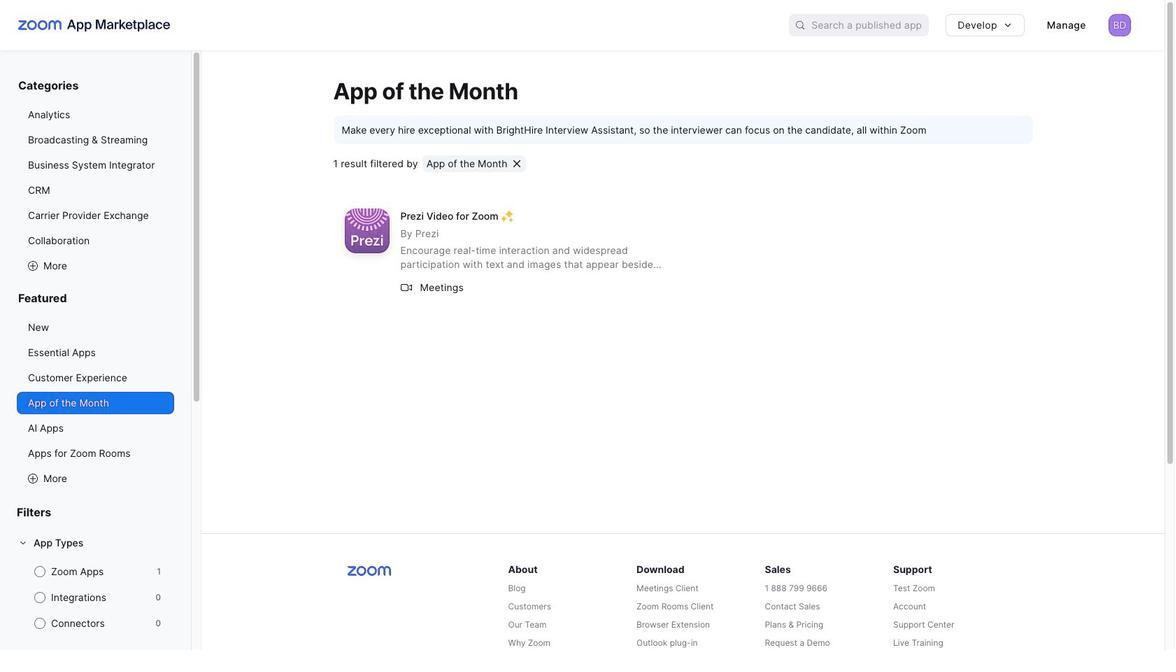 Task type: vqa. For each thing, say whether or not it's contained in the screenshot.
Banner
yes



Task type: locate. For each thing, give the bounding box(es) containing it.
banner
[[0, 0, 1165, 50]]



Task type: describe. For each thing, give the bounding box(es) containing it.
Search text field
[[812, 15, 929, 35]]

current user is barb dwyer element
[[1109, 14, 1131, 36]]

search a published app element
[[789, 14, 929, 36]]



